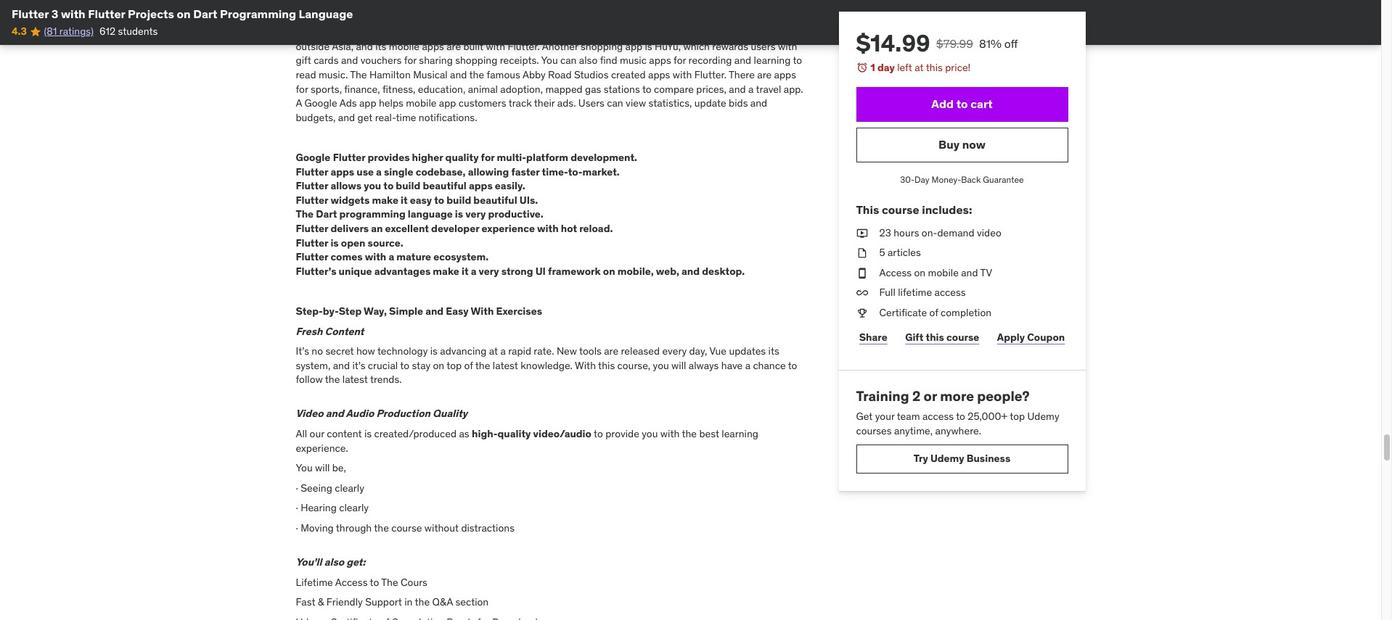 Task type: describe. For each thing, give the bounding box(es) containing it.
1
[[871, 61, 876, 74]]

of inside "step-by-step way, simple and easy with exercises fresh content it's no secret how technology is advancing at a rapid rate. new tools are released every day, vue updates its system, and it's crucial to stay on top of the latest knowledge. with this course, you will always have a chance to follow the latest trends."
[[464, 359, 473, 372]]

music.
[[319, 68, 348, 81]]

with up 'compare'
[[673, 68, 692, 81]]

1 vertical spatial more
[[399, 26, 422, 39]]

are inside "step-by-step way, simple and easy with exercises fresh content it's no secret how technology is advancing at a rapid rate. new tools are released every day, vue updates its system, and it's crucial to stay on top of the latest knowledge. with this course, you will always have a chance to follow the latest trends."
[[604, 345, 619, 358]]

and down secret
[[333, 359, 350, 372]]

app up the music
[[626, 40, 643, 53]]

asia,
[[332, 40, 354, 53]]

ratings)
[[59, 25, 94, 38]]

30-day money-back guarantee
[[901, 174, 1025, 185]]

for up a
[[296, 83, 308, 96]]

1 vertical spatial shopping
[[581, 40, 623, 53]]

0 horizontal spatial latest
[[343, 374, 368, 387]]

will inside you will be, · seeing clearly · hearing clearly · moving through the course without distractions
[[315, 462, 330, 475]]

for left creating
[[448, 0, 461, 10]]

and up downloads
[[329, 11, 346, 24]]

also inside you'll also get: lifetime access to the cours fast & friendly support in the q&a section
[[324, 556, 344, 570]]

ads.
[[558, 97, 576, 110]]

road
[[548, 68, 572, 81]]

seeing
[[301, 482, 332, 495]]

and down the travel
[[751, 97, 768, 110]]

apps down huyu,
[[649, 54, 672, 67]]

a down ecosystem.
[[471, 265, 477, 278]]

active
[[477, 26, 504, 39]]

$14.99 $79.99 81% off
[[857, 28, 1019, 58]]

bids
[[729, 97, 748, 110]]

0 vertical spatial access
[[935, 286, 966, 299]]

0 horizontal spatial sharing
[[419, 54, 453, 67]]

a down provides
[[376, 165, 382, 178]]

all
[[296, 428, 307, 441]]

to down the single
[[384, 180, 394, 193]]

codebase,
[[416, 165, 466, 178]]

5
[[880, 246, 886, 259]]

you inside you will be, · seeing clearly · hearing clearly · moving through the course without distractions
[[296, 462, 313, 475]]

with inside the "to provide you with the best learning experience."
[[661, 428, 680, 441]]

how
[[357, 345, 375, 358]]

at inside "step-by-step way, simple and easy with exercises fresh content it's no secret how technology is advancing at a rapid rate. new tools are released every day, vue updates its system, and it's crucial to stay on top of the latest knowledge. with this course, you will always have a chance to follow the latest trends."
[[489, 345, 498, 358]]

anytime,
[[895, 425, 933, 438]]

2 horizontal spatial flutter.
[[695, 68, 727, 81]]

0 vertical spatial access
[[880, 266, 912, 279]]

2 vertical spatial mobile
[[929, 266, 959, 279]]

1 vertical spatial very
[[479, 265, 499, 278]]

are down 10mm
[[447, 40, 461, 53]]

and down rewards
[[735, 54, 752, 67]]

0 vertical spatial clearly
[[335, 482, 365, 495]]

called
[[639, 11, 666, 24]]

cart
[[971, 97, 993, 111]]

ui
[[536, 265, 546, 278]]

people
[[705, 0, 736, 10]]

are up the travel
[[758, 68, 772, 81]]

1 horizontal spatial beautiful
[[474, 194, 518, 207]]

fitness,
[[383, 83, 416, 96]]

gift
[[296, 54, 311, 67]]

web,
[[656, 265, 680, 278]]

1 vertical spatial it
[[462, 265, 469, 278]]

0 vertical spatial make
[[372, 194, 399, 207]]

certificate
[[880, 306, 928, 320]]

with down active
[[486, 40, 505, 53]]

app up the get at the top of page
[[359, 97, 377, 110]]

to inside you'll also get: lifetime access to the cours fast & friendly support in the q&a section
[[370, 577, 379, 590]]

app down dating,
[[619, 11, 636, 24]]

you inside the "to provide you with the best learning experience."
[[642, 428, 658, 441]]

and up bids on the right top of page
[[729, 83, 746, 96]]

the inside you'll also get: lifetime access to the cours fast & friendly support in the q&a section
[[381, 577, 398, 590]]

receipts.
[[500, 54, 539, 67]]

a down updates
[[746, 359, 751, 372]]

0 vertical spatial more
[[751, 11, 774, 24]]

finance,
[[345, 83, 380, 96]]

0 vertical spatial real-
[[348, 11, 369, 24]]

largest
[[646, 26, 678, 39]]

hours
[[894, 226, 920, 239]]

musical
[[413, 68, 448, 81]]

xsmall image for access
[[857, 266, 868, 281]]

10mm
[[447, 26, 475, 39]]

with up "ratings)"
[[61, 7, 86, 21]]

top inside training 2 or more people? get your team access to 25,000+ top udemy courses anytime, anywhere.
[[1010, 411, 1026, 424]]

apps up that
[[424, 0, 446, 10]]

connecting
[[652, 0, 702, 10]]

is up developer
[[455, 208, 464, 221]]

training
[[857, 388, 910, 405]]

your
[[876, 411, 895, 424]]

course inside you will be, · seeing clearly · hearing clearly · moving through the course without distractions
[[392, 522, 422, 535]]

quality inside google flutter provides higher quality for multi-platform development. flutter apps use a single codebase, allowing faster time-to-market. flutter allows you to build beautiful apps easily. flutter widgets make it easy to build beautiful uis. the dart programming language is very productive. flutter delivers an excellent developer experience with hot reload. flutter is open source. flutter comes with a mature ecosystem. flutter's unique advantages make it a very strong ui framework on mobile, web, and desktop.
[[446, 151, 479, 164]]

mature
[[397, 251, 431, 264]]

a left the travel
[[749, 83, 754, 96]]

and left "easy"
[[426, 305, 444, 318]]

the inside google flutter provides higher quality for multi-platform development. flutter apps use a single codebase, allowing faster time-to-market. flutter allows you to build beautiful apps easily. flutter widgets make it easy to build beautiful uis. the dart programming language is very productive. flutter delivers an excellent developer experience with hot reload. flutter is open source. flutter comes with a mature ecosystem. flutter's unique advantages make it a very strong ui framework on mobile, web, and desktop.
[[296, 208, 314, 221]]

add to cart button
[[857, 87, 1069, 122]]

a up day.
[[567, 11, 572, 24]]

distractions
[[461, 522, 515, 535]]

left
[[898, 61, 913, 74]]

is left huyu,
[[645, 40, 653, 53]]

0 vertical spatial can
[[561, 54, 577, 67]]

made
[[539, 11, 564, 24]]

single
[[384, 165, 414, 178]]

step
[[339, 305, 362, 318]]

1 horizontal spatial make
[[433, 265, 460, 278]]

0 vertical spatial than
[[777, 11, 797, 24]]

life
[[369, 11, 383, 24]]

50mm
[[296, 26, 325, 39]]

q&a
[[433, 597, 453, 610]]

access inside you'll also get: lifetime access to the cours fast & friendly support in the q&a section
[[335, 577, 368, 590]]

1 vertical spatial real-
[[375, 111, 396, 124]]

0 vertical spatial which
[[703, 11, 730, 24]]

xsmall image for full
[[857, 286, 868, 301]]

is down audio
[[365, 428, 372, 441]]

and down life
[[379, 26, 396, 39]]

apps up musical
[[422, 40, 444, 53]]

this inside "step-by-step way, simple and easy with exercises fresh content it's no secret how technology is advancing at a rapid rate. new tools are released every day, vue updates its system, and it's crucial to stay on top of the latest knowledge. with this course, you will always have a chance to follow the latest trends."
[[599, 359, 615, 372]]

gift
[[906, 331, 924, 344]]

quality
[[433, 408, 468, 421]]

the inside you will be, · seeing clearly · hearing clearly · moving through the course without distractions
[[374, 522, 389, 535]]

1 vertical spatial clearly
[[339, 502, 369, 515]]

try udemy business link
[[857, 445, 1069, 474]]

you'll
[[296, 556, 322, 570]]

0 horizontal spatial with
[[471, 305, 494, 318]]

updates
[[729, 345, 766, 358]]

this
[[857, 203, 880, 217]]

for up musical
[[404, 54, 417, 67]]

with left hot
[[537, 222, 559, 235]]

to inside training 2 or more people? get your team access to 25,000+ top udemy courses anytime, anywhere.
[[957, 411, 966, 424]]

digital
[[740, 26, 768, 39]]

anywhere.
[[936, 425, 982, 438]]

day
[[915, 174, 930, 185]]

cards
[[314, 54, 339, 67]]

students
[[118, 25, 158, 38]]

tv
[[981, 266, 993, 279]]

audio
[[346, 408, 374, 421]]

has
[[732, 11, 748, 24]]

apps up app.
[[775, 68, 797, 81]]

widgets
[[331, 194, 370, 207]]

with down source.
[[365, 251, 387, 264]]

and up alibaba
[[503, 0, 520, 10]]

all our content is created/produced as high-quality video/audio
[[296, 428, 592, 441]]

the down "called" at the left of the page
[[629, 26, 644, 39]]

includes:
[[923, 203, 973, 217]]

dart inside google flutter provides higher quality for multi-platform development. flutter apps use a single codebase, allowing faster time-to-market. flutter allows you to build beautiful apps easily. flutter widgets make it easy to build beautiful uis. the dart programming language is very productive. flutter delivers an excellent developer experience with hot reload. flutter is open source. flutter comes with a mature ecosystem. flutter's unique advantages make it a very strong ui framework on mobile, web, and desktop.
[[316, 208, 337, 221]]

gift this course
[[906, 331, 980, 344]]

downloads
[[328, 26, 377, 39]]

on-
[[922, 226, 938, 239]]

another
[[542, 40, 579, 53]]

1 horizontal spatial sharing
[[522, 0, 556, 10]]

the up animal
[[470, 68, 485, 81]]

1 horizontal spatial quality
[[498, 428, 531, 441]]

xianyu,
[[668, 11, 701, 24]]

content
[[325, 325, 364, 338]]

through inside you will be, · seeing clearly · hearing clearly · moving through the course without distractions
[[336, 522, 372, 535]]

have
[[722, 359, 743, 372]]

$79.99
[[937, 36, 974, 51]]

1 vertical spatial mobile
[[406, 97, 437, 110]]

2
[[913, 388, 921, 405]]

a left rapid
[[501, 345, 506, 358]]

to inside the "to provide you with the best learning experience."
[[594, 428, 603, 441]]

studios
[[574, 68, 609, 81]]

is right nubank
[[619, 26, 627, 39]]

mapped
[[546, 83, 583, 96]]

best
[[700, 428, 720, 441]]

to up language
[[434, 194, 445, 207]]

every inside there are social networking apps for creating and sharing content, dating, and connecting people through events and real-life activities that use flutter. alibaba made a shopping app called xianyu, which has more than 50mm downloads and more than 10mm active users every day. nubank is the largest independent digital bank outside asia, and its mobile apps are built with flutter. another shopping app is huyu, which rewards users with gift cards and vouchers for sharing shopping receipts. you can also find music apps for recording and learning to read music. the hamilton musical and the famous abby road studios created apps with flutter. there are apps for sports, finance, fitness, education, animal adoption, mapped gas stations to compare prices, and a travel app. a google ads app helps mobile app customers track their ads. users can view statistics, update bids and budgets, and get real-time notifications.
[[534, 26, 558, 39]]

content
[[327, 428, 362, 441]]

social
[[341, 0, 368, 10]]

google inside google flutter provides higher quality for multi-platform development. flutter apps use a single codebase, allowing faster time-to-market. flutter allows you to build beautiful apps easily. flutter widgets make it easy to build beautiful uis. the dart programming language is very productive. flutter delivers an excellent developer experience with hot reload. flutter is open source. flutter comes with a mature ecosystem. flutter's unique advantages make it a very strong ui framework on mobile, web, and desktop.
[[296, 151, 331, 164]]

1 horizontal spatial with
[[575, 359, 596, 372]]

1 vertical spatial there
[[729, 68, 755, 81]]

nubank
[[581, 26, 617, 39]]

lifetime
[[296, 577, 333, 590]]

buy now
[[939, 137, 986, 152]]

on inside google flutter provides higher quality for multi-platform development. flutter apps use a single codebase, allowing faster time-to-market. flutter allows you to build beautiful apps easily. flutter widgets make it easy to build beautiful uis. the dart programming language is very productive. flutter delivers an excellent developer experience with hot reload. flutter is open source. flutter comes with a mature ecosystem. flutter's unique advantages make it a very strong ui framework on mobile, web, and desktop.
[[603, 265, 616, 278]]

0 horizontal spatial flutter.
[[468, 11, 500, 24]]

1 horizontal spatial users
[[751, 40, 776, 53]]

its inside there are social networking apps for creating and sharing content, dating, and connecting people through events and real-life activities that use flutter. alibaba made a shopping app called xianyu, which has more than 50mm downloads and more than 10mm active users every day. nubank is the largest independent digital bank outside asia, and its mobile apps are built with flutter. another shopping app is huyu, which rewards users with gift cards and vouchers for sharing shopping receipts. you can also find music apps for recording and learning to read music. the hamilton musical and the famous abby road studios created apps with flutter. there are apps for sports, finance, fitness, education, animal adoption, mapped gas stations to compare prices, and a travel app. a google ads app helps mobile app customers track their ads. users can view statistics, update bids and budgets, and get real-time notifications.
[[376, 40, 387, 53]]

allowing
[[468, 165, 509, 178]]

independent
[[680, 26, 738, 39]]

0 vertical spatial this
[[927, 61, 943, 74]]

outside
[[296, 40, 330, 53]]

you inside there are social networking apps for creating and sharing content, dating, and connecting people through events and real-life activities that use flutter. alibaba made a shopping app called xianyu, which has more than 50mm downloads and more than 10mm active users every day. nubank is the largest independent digital bank outside asia, and its mobile apps are built with flutter. another shopping app is huyu, which rewards users with gift cards and vouchers for sharing shopping receipts. you can also find music apps for recording and learning to read music. the hamilton musical and the famous abby road studios created apps with flutter. there are apps for sports, finance, fitness, education, animal adoption, mapped gas stations to compare prices, and a travel app. a google ads app helps mobile app customers track their ads. users can view statistics, update bids and budgets, and get real-time notifications.
[[541, 54, 558, 67]]

0 vertical spatial very
[[466, 208, 486, 221]]

strong
[[502, 265, 533, 278]]

system,
[[296, 359, 331, 372]]

compare
[[654, 83, 694, 96]]

without
[[425, 522, 459, 535]]

knowledge.
[[521, 359, 573, 372]]

0 vertical spatial shopping
[[574, 11, 617, 24]]

their
[[534, 97, 555, 110]]

is inside "step-by-step way, simple and easy with exercises fresh content it's no secret how technology is advancing at a rapid rate. new tools are released every day, vue updates its system, and it's crucial to stay on top of the latest knowledge. with this course, you will always have a chance to follow the latest trends."
[[430, 345, 438, 358]]

with down bank
[[778, 40, 798, 53]]

0 vertical spatial it
[[401, 194, 408, 207]]

1 vertical spatial which
[[684, 40, 710, 53]]

and up education, on the left of page
[[450, 68, 467, 81]]

25,000+
[[968, 411, 1008, 424]]

you inside google flutter provides higher quality for multi-platform development. flutter apps use a single codebase, allowing faster time-to-market. flutter allows you to build beautiful apps easily. flutter widgets make it easy to build beautiful uis. the dart programming language is very productive. flutter delivers an excellent developer experience with hot reload. flutter is open source. flutter comes with a mature ecosystem. flutter's unique advantages make it a very strong ui framework on mobile, web, and desktop.
[[364, 180, 381, 193]]

and left tv
[[962, 266, 979, 279]]

apps up allows
[[331, 165, 355, 178]]

and down downloads
[[356, 40, 373, 53]]

2 vertical spatial shopping
[[455, 54, 498, 67]]

day.
[[561, 26, 579, 39]]

full
[[880, 286, 896, 299]]

$14.99
[[857, 28, 931, 58]]

get
[[358, 111, 373, 124]]



Task type: locate. For each thing, give the bounding box(es) containing it.
development.
[[571, 151, 638, 164]]

with down tools
[[575, 359, 596, 372]]

to left provide
[[594, 428, 603, 441]]

you right provide
[[642, 428, 658, 441]]

with left the best
[[661, 428, 680, 441]]

0 vertical spatial will
[[672, 359, 687, 372]]

1 vertical spatial through
[[336, 522, 372, 535]]

1 vertical spatial latest
[[343, 374, 368, 387]]

2 vertical spatial the
[[381, 577, 398, 590]]

its up vouchers
[[376, 40, 387, 53]]

you will be, · seeing clearly · hearing clearly · moving through the course without distractions
[[296, 462, 515, 535]]

are left social
[[324, 0, 339, 10]]

1 vertical spatial can
[[607, 97, 624, 110]]

more inside training 2 or more people? get your team access to 25,000+ top udemy courses anytime, anywhere.
[[941, 388, 975, 405]]

1 vertical spatial dart
[[316, 208, 337, 221]]

0 vertical spatial flutter.
[[468, 11, 500, 24]]

also inside there are social networking apps for creating and sharing content, dating, and connecting people through events and real-life activities that use flutter. alibaba made a shopping app called xianyu, which has more than 50mm downloads and more than 10mm active users every day. nubank is the largest independent digital bank outside asia, and its mobile apps are built with flutter. another shopping app is huyu, which rewards users with gift cards and vouchers for sharing shopping receipts. you can also find music apps for recording and learning to read music. the hamilton musical and the famous abby road studios created apps with flutter. there are apps for sports, finance, fitness, education, animal adoption, mapped gas stations to compare prices, and a travel app. a google ads app helps mobile app customers track their ads. users can view statistics, update bids and budgets, and get real-time notifications.
[[579, 54, 598, 67]]

1 xsmall image from the top
[[857, 246, 868, 261]]

0 horizontal spatial real-
[[348, 11, 369, 24]]

and right web,
[[682, 265, 700, 278]]

0 vertical spatial sharing
[[522, 0, 556, 10]]

and up content
[[326, 408, 344, 421]]

use up 10mm
[[449, 11, 465, 24]]

1 horizontal spatial you
[[541, 54, 558, 67]]

programming
[[220, 7, 296, 21]]

2 vertical spatial you
[[642, 428, 658, 441]]

google inside there are social networking apps for creating and sharing content, dating, and connecting people through events and real-life activities that use flutter. alibaba made a shopping app called xianyu, which has more than 50mm downloads and more than 10mm active users every day. nubank is the largest independent digital bank outside asia, and its mobile apps are built with flutter. another shopping app is huyu, which rewards users with gift cards and vouchers for sharing shopping receipts. you can also find music apps for recording and learning to read music. the hamilton musical and the famous abby road studios created apps with flutter. there are apps for sports, finance, fitness, education, animal adoption, mapped gas stations to compare prices, and a travel app. a google ads app helps mobile app customers track their ads. users can view statistics, update bids and budgets, and get real-time notifications.
[[305, 97, 337, 110]]

access down 'get:'
[[335, 577, 368, 590]]

chance
[[753, 359, 786, 372]]

2 vertical spatial ·
[[296, 522, 298, 535]]

build up developer
[[447, 194, 472, 207]]

on right stay
[[433, 359, 445, 372]]

get:
[[347, 556, 366, 570]]

ecosystem.
[[434, 251, 489, 264]]

also up studios
[[579, 54, 598, 67]]

dart
[[193, 7, 218, 21], [316, 208, 337, 221]]

to inside button
[[957, 97, 969, 111]]

1 vertical spatial flutter.
[[508, 40, 540, 53]]

0 horizontal spatial make
[[372, 194, 399, 207]]

·
[[296, 482, 298, 495], [296, 502, 298, 515], [296, 522, 298, 535]]

apps up 'compare'
[[649, 68, 671, 81]]

1 · from the top
[[296, 482, 298, 495]]

gas
[[585, 83, 602, 96]]

or
[[924, 388, 938, 405]]

abby
[[523, 68, 546, 81]]

0 horizontal spatial you
[[296, 462, 313, 475]]

81%
[[980, 36, 1002, 51]]

latest down rapid
[[493, 359, 518, 372]]

1 horizontal spatial there
[[729, 68, 755, 81]]

video/audio
[[533, 428, 592, 441]]

612
[[99, 25, 116, 38]]

1 horizontal spatial can
[[607, 97, 624, 110]]

to up support on the left bottom
[[370, 577, 379, 590]]

1 horizontal spatial will
[[672, 359, 687, 372]]

&
[[318, 597, 324, 610]]

1 horizontal spatial dart
[[316, 208, 337, 221]]

secret
[[326, 345, 354, 358]]

xsmall image
[[857, 246, 868, 261], [857, 266, 868, 281], [857, 286, 868, 301], [857, 306, 868, 321]]

with
[[61, 7, 86, 21], [486, 40, 505, 53], [778, 40, 798, 53], [673, 68, 692, 81], [537, 222, 559, 235], [365, 251, 387, 264], [661, 428, 680, 441]]

day,
[[690, 345, 708, 358]]

0 vertical spatial its
[[376, 40, 387, 53]]

a
[[296, 97, 302, 110]]

0 vertical spatial mobile
[[389, 40, 420, 53]]

always
[[689, 359, 719, 372]]

that
[[429, 11, 447, 24]]

0 horizontal spatial use
[[357, 165, 374, 178]]

more right or
[[941, 388, 975, 405]]

use inside there are social networking apps for creating and sharing content, dating, and connecting people through events and real-life activities that use flutter. alibaba made a shopping app called xianyu, which has more than 50mm downloads and more than 10mm active users every day. nubank is the largest independent digital bank outside asia, and its mobile apps are built with flutter. another shopping app is huyu, which rewards users with gift cards and vouchers for sharing shopping receipts. you can also find music apps for recording and learning to read music. the hamilton musical and the famous abby road studios created apps with flutter. there are apps for sports, finance, fitness, education, animal adoption, mapped gas stations to compare prices, and a travel app. a google ads app helps mobile app customers track their ads. users can view statistics, update bids and budgets, and get real-time notifications.
[[449, 11, 465, 24]]

alarm image
[[857, 62, 868, 73]]

easily.
[[495, 180, 526, 193]]

udemy down the people?
[[1028, 411, 1060, 424]]

(81
[[44, 25, 57, 38]]

clearly right hearing
[[339, 502, 369, 515]]

developer
[[431, 222, 480, 235]]

0 horizontal spatial access
[[335, 577, 368, 590]]

0 horizontal spatial through
[[336, 522, 372, 535]]

will inside "step-by-step way, simple and easy with exercises fresh content it's no secret how technology is advancing at a rapid rate. new tools are released every day, vue updates its system, and it's crucial to stay on top of the latest knowledge. with this course, you will always have a chance to follow the latest trends."
[[672, 359, 687, 372]]

0 vertical spatial users
[[507, 26, 532, 39]]

in
[[405, 597, 413, 610]]

sharing up musical
[[419, 54, 453, 67]]

make
[[372, 194, 399, 207], [433, 265, 460, 278]]

1 vertical spatial will
[[315, 462, 330, 475]]

delivers
[[331, 222, 369, 235]]

add to cart
[[932, 97, 993, 111]]

desktop.
[[702, 265, 745, 278]]

language
[[299, 7, 353, 21]]

on left mobile,
[[603, 265, 616, 278]]

buy now button
[[857, 128, 1069, 162]]

3 · from the top
[[296, 522, 298, 535]]

to down technology
[[400, 359, 410, 372]]

experience
[[482, 222, 535, 235]]

more down activities
[[399, 26, 422, 39]]

its up chance
[[769, 345, 780, 358]]

shopping
[[574, 11, 617, 24], [581, 40, 623, 53], [455, 54, 498, 67]]

0 vertical spatial through
[[738, 0, 774, 10]]

flutter
[[12, 7, 49, 21], [88, 7, 125, 21], [333, 151, 366, 164], [296, 165, 328, 178], [296, 180, 328, 193], [296, 194, 328, 207], [296, 222, 328, 235], [296, 236, 328, 250], [296, 251, 328, 264]]

0 vertical spatial ·
[[296, 482, 298, 495]]

it down ecosystem.
[[462, 265, 469, 278]]

1 horizontal spatial than
[[777, 11, 797, 24]]

· left moving
[[296, 522, 298, 535]]

4 xsmall image from the top
[[857, 306, 868, 321]]

2 horizontal spatial course
[[947, 331, 980, 344]]

google
[[305, 97, 337, 110], [296, 151, 331, 164]]

dating,
[[598, 0, 630, 10]]

0 horizontal spatial udemy
[[931, 453, 965, 466]]

clearly
[[335, 482, 365, 495], [339, 502, 369, 515]]

0 horizontal spatial users
[[507, 26, 532, 39]]

the inside there are social networking apps for creating and sharing content, dating, and connecting people through events and real-life activities that use flutter. alibaba made a shopping app called xianyu, which has more than 50mm downloads and more than 10mm active users every day. nubank is the largest independent digital bank outside asia, and its mobile apps are built with flutter. another shopping app is huyu, which rewards users with gift cards and vouchers for sharing shopping receipts. you can also find music apps for recording and learning to read music. the hamilton musical and the famous abby road studios created apps with flutter. there are apps for sports, finance, fitness, education, animal adoption, mapped gas stations to compare prices, and a travel app. a google ads app helps mobile app customers track their ads. users can view statistics, update bids and budgets, and get real-time notifications.
[[350, 68, 367, 81]]

for inside google flutter provides higher quality for multi-platform development. flutter apps use a single codebase, allowing faster time-to-market. flutter allows you to build beautiful apps easily. flutter widgets make it easy to build beautiful uis. the dart programming language is very productive. flutter delivers an excellent developer experience with hot reload. flutter is open source. flutter comes with a mature ecosystem. flutter's unique advantages make it a very strong ui framework on mobile, web, and desktop.
[[481, 151, 495, 164]]

1 horizontal spatial of
[[930, 306, 939, 320]]

fast
[[296, 597, 316, 610]]

1 vertical spatial course
[[947, 331, 980, 344]]

2 xsmall image from the top
[[857, 266, 868, 281]]

famous
[[487, 68, 521, 81]]

more
[[751, 11, 774, 24], [399, 26, 422, 39], [941, 388, 975, 405]]

you inside "step-by-step way, simple and easy with exercises fresh content it's no secret how technology is advancing at a rapid rate. new tools are released every day, vue updates its system, and it's crucial to stay on top of the latest knowledge. with this course, you will always have a chance to follow the latest trends."
[[653, 359, 669, 372]]

of down full lifetime access at the right top
[[930, 306, 939, 320]]

on inside "step-by-step way, simple and easy with exercises fresh content it's no secret how technology is advancing at a rapid rate. new tools are released every day, vue updates its system, and it's crucial to stay on top of the latest knowledge. with this course, you will always have a chance to follow the latest trends."
[[433, 359, 445, 372]]

the up support on the left bottom
[[381, 577, 398, 590]]

this
[[927, 61, 943, 74], [926, 331, 945, 344], [599, 359, 615, 372]]

2 horizontal spatial the
[[381, 577, 398, 590]]

1 vertical spatial build
[[447, 194, 472, 207]]

1 horizontal spatial through
[[738, 0, 774, 10]]

with right "easy"
[[471, 305, 494, 318]]

projects
[[128, 7, 174, 21]]

dart left programming
[[193, 7, 218, 21]]

google down budgets,
[[296, 151, 331, 164]]

0 horizontal spatial course
[[392, 522, 422, 535]]

0 vertical spatial every
[[534, 26, 558, 39]]

and inside google flutter provides higher quality for multi-platform development. flutter apps use a single codebase, allowing faster time-to-market. flutter allows you to build beautiful apps easily. flutter widgets make it easy to build beautiful uis. the dart programming language is very productive. flutter delivers an excellent developer experience with hot reload. flutter is open source. flutter comes with a mature ecosystem. flutter's unique advantages make it a very strong ui framework on mobile, web, and desktop.
[[682, 265, 700, 278]]

0 vertical spatial course
[[882, 203, 920, 217]]

0 horizontal spatial of
[[464, 359, 473, 372]]

3
[[51, 7, 58, 21]]

real-
[[348, 11, 369, 24], [375, 111, 396, 124]]

articles
[[888, 246, 922, 259]]

2 horizontal spatial more
[[941, 388, 975, 405]]

1 horizontal spatial use
[[449, 11, 465, 24]]

its inside "step-by-step way, simple and easy with exercises fresh content it's no secret how technology is advancing at a rapid rate. new tools are released every day, vue updates its system, and it's crucial to stay on top of the latest knowledge. with this course, you will always have a chance to follow the latest trends."
[[769, 345, 780, 358]]

1 horizontal spatial latest
[[493, 359, 518, 372]]

every inside "step-by-step way, simple and easy with exercises fresh content it's no secret how technology is advancing at a rapid rate. new tools are released every day, vue updates its system, and it's crucial to stay on top of the latest knowledge. with this course, you will always have a chance to follow the latest trends."
[[663, 345, 687, 358]]

learning inside there are social networking apps for creating and sharing content, dating, and connecting people through events and real-life activities that use flutter. alibaba made a shopping app called xianyu, which has more than 50mm downloads and more than 10mm active users every day. nubank is the largest independent digital bank outside asia, and its mobile apps are built with flutter. another shopping app is huyu, which rewards users with gift cards and vouchers for sharing shopping receipts. you can also find music apps for recording and learning to read music. the hamilton musical and the famous abby road studios created apps with flutter. there are apps for sports, finance, fitness, education, animal adoption, mapped gas stations to compare prices, and a travel app. a google ads app helps mobile app customers track their ads. users can view statistics, update bids and budgets, and get real-time notifications.
[[754, 54, 791, 67]]

be,
[[332, 462, 346, 475]]

0 vertical spatial build
[[396, 180, 421, 193]]

also
[[579, 54, 598, 67], [324, 556, 344, 570]]

1 vertical spatial access
[[335, 577, 368, 590]]

the right in
[[415, 597, 430, 610]]

1 horizontal spatial more
[[751, 11, 774, 24]]

app up notifications. at the top left of the page
[[439, 97, 456, 110]]

real- down social
[[348, 11, 369, 24]]

0 horizontal spatial it
[[401, 194, 408, 207]]

1 horizontal spatial top
[[1010, 411, 1026, 424]]

learning up the travel
[[754, 54, 791, 67]]

access inside training 2 or more people? get your team access to 25,000+ top udemy courses anytime, anywhere.
[[923, 411, 954, 424]]

0 vertical spatial of
[[930, 306, 939, 320]]

2 vertical spatial flutter.
[[695, 68, 727, 81]]

every left day,
[[663, 345, 687, 358]]

advantages
[[375, 265, 431, 278]]

shopping down nubank
[[581, 40, 623, 53]]

3 xsmall image from the top
[[857, 286, 868, 301]]

0 horizontal spatial than
[[424, 26, 445, 39]]

and up "called" at the left of the page
[[632, 0, 649, 10]]

track
[[509, 97, 532, 110]]

people?
[[978, 388, 1030, 405]]

beautiful down easily.
[[474, 194, 518, 207]]

0 vertical spatial there
[[296, 0, 322, 10]]

every down made
[[534, 26, 558, 39]]

video
[[296, 408, 324, 421]]

guarantee
[[984, 174, 1025, 185]]

find
[[600, 54, 618, 67]]

use inside google flutter provides higher quality for multi-platform development. flutter apps use a single codebase, allowing faster time-to-market. flutter allows you to build beautiful apps easily. flutter widgets make it easy to build beautiful uis. the dart programming language is very productive. flutter delivers an excellent developer experience with hot reload. flutter is open source. flutter comes with a mature ecosystem. flutter's unique advantages make it a very strong ui framework on mobile, web, and desktop.
[[357, 165, 374, 178]]

to up app.
[[793, 54, 803, 67]]

learning inside the "to provide you with the best learning experience."
[[722, 428, 759, 441]]

xsmall image for certificate
[[857, 306, 868, 321]]

day
[[878, 61, 895, 74]]

xsmall image
[[857, 226, 868, 241]]

1 vertical spatial with
[[575, 359, 596, 372]]

0 horizontal spatial at
[[489, 345, 498, 358]]

for down huyu,
[[674, 54, 686, 67]]

the left the best
[[682, 428, 697, 441]]

events
[[296, 11, 326, 24]]

language
[[408, 208, 453, 221]]

course up "hours"
[[882, 203, 920, 217]]

activities
[[386, 11, 426, 24]]

there are social networking apps for creating and sharing content, dating, and connecting people through events and real-life activities that use flutter. alibaba made a shopping app called xianyu, which has more than 50mm downloads and more than 10mm active users every day. nubank is the largest independent digital bank outside asia, and its mobile apps are built with flutter. another shopping app is huyu, which rewards users with gift cards and vouchers for sharing shopping receipts. you can also find music apps for recording and learning to read music. the hamilton musical and the famous abby road studios created apps with flutter. there are apps for sports, finance, fitness, education, animal adoption, mapped gas stations to compare prices, and a travel app. a google ads app helps mobile app customers track their ads. users can view statistics, update bids and budgets, and get real-time notifications.
[[296, 0, 804, 124]]

1 vertical spatial google
[[296, 151, 331, 164]]

and down ads
[[338, 111, 355, 124]]

also left 'get:'
[[324, 556, 344, 570]]

you down released
[[653, 359, 669, 372]]

1 vertical spatial than
[[424, 26, 445, 39]]

1 vertical spatial users
[[751, 40, 776, 53]]

this course includes:
[[857, 203, 973, 217]]

· left seeing
[[296, 482, 298, 495]]

1 vertical spatial learning
[[722, 428, 759, 441]]

mobile up vouchers
[[389, 40, 420, 53]]

0 horizontal spatial dart
[[193, 7, 218, 21]]

0 vertical spatial with
[[471, 305, 494, 318]]

1 horizontal spatial build
[[447, 194, 472, 207]]

1 horizontal spatial also
[[579, 54, 598, 67]]

for
[[448, 0, 461, 10], [404, 54, 417, 67], [674, 54, 686, 67], [296, 83, 308, 96], [481, 151, 495, 164]]

xsmall image for 5
[[857, 246, 868, 261]]

this left price!
[[927, 61, 943, 74]]

mobile up the "time"
[[406, 97, 437, 110]]

view
[[626, 97, 646, 110]]

learning right the best
[[722, 428, 759, 441]]

apps down allowing
[[469, 180, 493, 193]]

course down the completion
[[947, 331, 980, 344]]

you up seeing
[[296, 462, 313, 475]]

back
[[962, 174, 982, 185]]

at left rapid
[[489, 345, 498, 358]]

flutter.
[[468, 11, 500, 24], [508, 40, 540, 53], [695, 68, 727, 81]]

flutter. down creating
[[468, 11, 500, 24]]

1 vertical spatial use
[[357, 165, 374, 178]]

to up view
[[643, 83, 652, 96]]

0 vertical spatial at
[[915, 61, 924, 74]]

than
[[777, 11, 797, 24], [424, 26, 445, 39]]

this down tools
[[599, 359, 615, 372]]

higher
[[412, 151, 443, 164]]

it's
[[296, 345, 309, 358]]

0 horizontal spatial beautiful
[[423, 180, 467, 193]]

this inside "gift this course" link
[[926, 331, 945, 344]]

to provide you with the best learning experience.
[[296, 428, 759, 455]]

open
[[341, 236, 366, 250]]

2 · from the top
[[296, 502, 298, 515]]

travel
[[756, 83, 782, 96]]

through inside there are social networking apps for creating and sharing content, dating, and connecting people through events and real-life activities that use flutter. alibaba made a shopping app called xianyu, which has more than 50mm downloads and more than 10mm active users every day. nubank is the largest independent digital bank outside asia, and its mobile apps are built with flutter. another shopping app is huyu, which rewards users with gift cards and vouchers for sharing shopping receipts. you can also find music apps for recording and learning to read music. the hamilton musical and the famous abby road studios created apps with flutter. there are apps for sports, finance, fitness, education, animal adoption, mapped gas stations to compare prices, and a travel app. a google ads app helps mobile app customers track their ads. users can view statistics, update bids and budgets, and get real-time notifications.
[[738, 0, 774, 10]]

1 vertical spatial you
[[653, 359, 669, 372]]

than up bank
[[777, 11, 797, 24]]

0 vertical spatial the
[[350, 68, 367, 81]]

every
[[534, 26, 558, 39], [663, 345, 687, 358]]

the right follow
[[325, 374, 340, 387]]

0 vertical spatial google
[[305, 97, 337, 110]]

and
[[503, 0, 520, 10], [632, 0, 649, 10], [329, 11, 346, 24], [379, 26, 396, 39], [356, 40, 373, 53], [341, 54, 358, 67], [735, 54, 752, 67], [450, 68, 467, 81], [729, 83, 746, 96], [751, 97, 768, 110], [338, 111, 355, 124], [682, 265, 700, 278], [962, 266, 979, 279], [426, 305, 444, 318], [333, 359, 350, 372], [326, 408, 344, 421]]

build
[[396, 180, 421, 193], [447, 194, 472, 207]]

1 vertical spatial ·
[[296, 502, 298, 515]]

will left 'be,'
[[315, 462, 330, 475]]

a down source.
[[389, 251, 394, 264]]

access down 5 articles
[[880, 266, 912, 279]]

0 vertical spatial also
[[579, 54, 598, 67]]

ads
[[340, 97, 357, 110]]

1 horizontal spatial flutter.
[[508, 40, 540, 53]]

0 vertical spatial you
[[541, 54, 558, 67]]

google up budgets,
[[305, 97, 337, 110]]

1 horizontal spatial real-
[[375, 111, 396, 124]]

on right the projects
[[177, 7, 191, 21]]

top inside "step-by-step way, simple and easy with exercises fresh content it's no secret how technology is advancing at a rapid rate. new tools are released every day, vue updates its system, and it's crucial to stay on top of the latest knowledge. with this course, you will always have a chance to follow the latest trends."
[[447, 359, 462, 372]]

make down ecosystem.
[[433, 265, 460, 278]]

the up finance,
[[350, 68, 367, 81]]

612 students
[[99, 25, 158, 38]]

0 horizontal spatial every
[[534, 26, 558, 39]]

support
[[365, 597, 402, 610]]

can down stations
[[607, 97, 624, 110]]

1 vertical spatial sharing
[[419, 54, 453, 67]]

certificate of completion
[[880, 306, 992, 320]]

0 horizontal spatial there
[[296, 0, 322, 10]]

at right "left"
[[915, 61, 924, 74]]

is up comes
[[331, 236, 339, 250]]

beautiful down codebase,
[[423, 180, 467, 193]]

training 2 or more people? get your team access to 25,000+ top udemy courses anytime, anywhere.
[[857, 388, 1060, 438]]

5 articles
[[880, 246, 922, 259]]

the inside the "to provide you with the best learning experience."
[[682, 428, 697, 441]]

of
[[930, 306, 939, 320], [464, 359, 473, 372]]

udemy right try
[[931, 453, 965, 466]]

access down access on mobile and tv
[[935, 286, 966, 299]]

technology
[[378, 345, 428, 358]]

the down advancing
[[476, 359, 491, 372]]

more up digital at the right top of the page
[[751, 11, 774, 24]]

for up allowing
[[481, 151, 495, 164]]

which down independent
[[684, 40, 710, 53]]

an
[[371, 222, 383, 235]]

quality
[[446, 151, 479, 164], [498, 428, 531, 441]]

real- down helps
[[375, 111, 396, 124]]

and down the asia,
[[341, 54, 358, 67]]

on up full lifetime access at the right top
[[915, 266, 926, 279]]

way,
[[364, 305, 387, 318]]

to right chance
[[789, 359, 798, 372]]

build down the single
[[396, 180, 421, 193]]

0 horizontal spatial also
[[324, 556, 344, 570]]

1 day left at this price!
[[871, 61, 971, 74]]

apply
[[998, 331, 1026, 344]]

1 vertical spatial quality
[[498, 428, 531, 441]]

1 horizontal spatial at
[[915, 61, 924, 74]]

udemy inside training 2 or more people? get your team access to 25,000+ top udemy courses anytime, anywhere.
[[1028, 411, 1060, 424]]

the inside you'll also get: lifetime access to the cours fast & friendly support in the q&a section
[[415, 597, 430, 610]]



Task type: vqa. For each thing, say whether or not it's contained in the screenshot.
'by-'
yes



